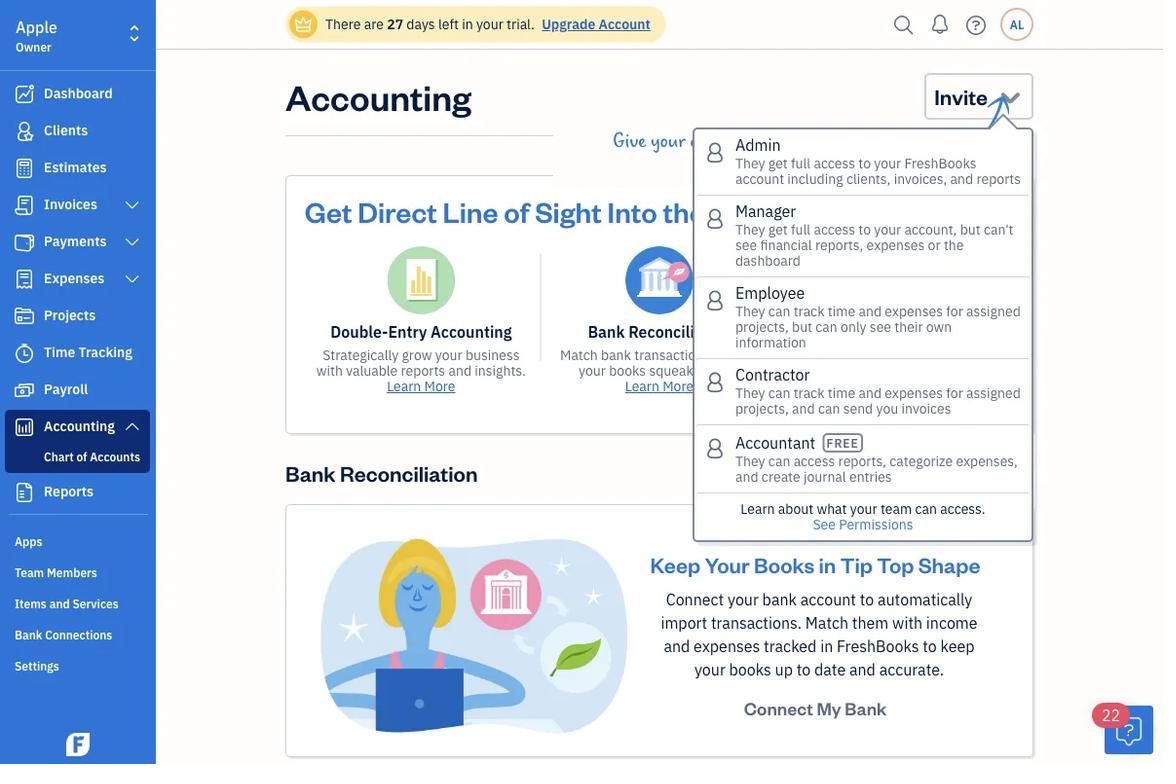 Task type: describe. For each thing, give the bounding box(es) containing it.
bank inside connect your bank account to automatically import transactions. match them with income and expenses tracked in freshbooks to keep your books up to date and accurate.
[[763, 590, 797, 610]]

entry
[[388, 322, 427, 342]]

invoices link
[[5, 188, 150, 223]]

dashboard
[[736, 252, 801, 270]]

invoices
[[44, 195, 97, 213]]

financial
[[760, 236, 812, 254]]

bank for bank connections
[[15, 627, 42, 643]]

can left 'only'
[[816, 318, 838, 336]]

connect for connect your bank account to automatically import transactions. match them with income and expenses tracked in freshbooks to keep your books up to date and accurate.
[[666, 590, 724, 610]]

contractor they can track time and expenses for assigned projects, and can send you invoices
[[736, 365, 1021, 418]]

of inside create journal entries and edit accounts in the chart of accounts with
[[928, 385, 940, 403]]

close image
[[998, 189, 1020, 211]]

automatically
[[878, 590, 973, 610]]

search image
[[889, 10, 920, 39]]

see inside employee they can track time and expenses for assigned projects, but can only see their own information
[[870, 318, 892, 336]]

entries
[[850, 468, 892, 486]]

connect your bank account to begin matching your bank transactions image
[[318, 537, 629, 736]]

insights.
[[475, 362, 526, 380]]

project image
[[13, 307, 36, 326]]

accounts inside 'journal entries and chart of accounts'
[[865, 345, 932, 366]]

of inside the chart of accounts "link"
[[77, 449, 87, 465]]

what
[[817, 500, 847, 518]]

with inside connect your bank account to automatically import transactions. match them with income and expenses tracked in freshbooks to keep your books up to date and accurate.
[[893, 613, 923, 634]]

strategically
[[323, 346, 399, 364]]

your down import
[[695, 660, 726, 681]]

and inside 'link'
[[49, 596, 70, 612]]

in inside create journal entries and edit accounts in the chart of accounts with
[[854, 385, 865, 403]]

your inside manager they get full access to your account, but can't see financial reports, expenses or the dashboard
[[874, 221, 901, 239]]

accounts
[[796, 385, 851, 403]]

entries inside create journal entries and edit accounts in the chart of accounts with
[[896, 370, 940, 388]]

journal entries and chart of accounts
[[797, 322, 999, 366]]

chart inside create journal entries and edit accounts in the chart of accounts with
[[892, 385, 925, 403]]

resource center badge image
[[1105, 706, 1154, 755]]

chart image
[[13, 418, 36, 437]]

and inside 'journal entries and chart of accounts'
[[911, 322, 938, 342]]

your left trial. at the top left of the page
[[476, 15, 504, 33]]

and inside free they can access reports, categorize expenses, and create journal entries
[[736, 468, 759, 486]]

there
[[325, 15, 361, 33]]

they for admin
[[736, 154, 765, 172]]

transactions.
[[711, 613, 802, 634]]

time tracking
[[44, 343, 132, 361]]

grow
[[402, 346, 432, 364]]

chart of accounts link
[[9, 445, 146, 469]]

they for employee
[[736, 303, 765, 321]]

business
[[466, 346, 520, 364]]

can't
[[984, 221, 1014, 239]]

to inside manager they get full access to your account, but can't see financial reports, expenses or the dashboard
[[859, 221, 871, 239]]

about
[[778, 500, 814, 518]]

entries inside 'journal entries and chart of accounts'
[[856, 322, 907, 342]]

payments
[[44, 232, 107, 250]]

invoices
[[902, 400, 951, 418]]

employee
[[736, 283, 805, 304]]

freshbooks inside connect your bank account to automatically import transactions. match them with income and expenses tracked in freshbooks to keep your books up to date and accurate.
[[837, 637, 919, 657]]

money image
[[13, 381, 36, 400]]

with inside double-entry accounting strategically grow your business with valuable reports and insights. learn more
[[316, 362, 343, 380]]

get for admin
[[769, 154, 788, 172]]

projects, for contractor
[[736, 400, 789, 418]]

reports link
[[5, 475, 150, 511]]

track for contractor
[[794, 384, 825, 402]]

projects
[[44, 306, 96, 324]]

more inside bank reconciliation match bank transactions to keep your books squeaky clean. learn more
[[663, 378, 694, 396]]

dashboard link
[[5, 77, 150, 112]]

learn inside bank reconciliation match bank transactions to keep your books squeaky clean. learn more
[[625, 378, 660, 396]]

keep your books in tip top shape
[[650, 551, 981, 579]]

in inside connect your bank account to automatically import transactions. match them with income and expenses tracked in freshbooks to keep your books up to date and accurate.
[[821, 637, 833, 657]]

22 button
[[1092, 703, 1154, 755]]

chevrondown image
[[997, 83, 1024, 110]]

in right left
[[462, 15, 473, 33]]

bank for bank reconciliation match bank transactions to keep your books squeaky clean. learn more
[[588, 322, 625, 342]]

journal entries and chart of accounts image
[[864, 247, 932, 315]]

report image
[[13, 483, 36, 503]]

free
[[827, 436, 859, 451]]

1 vertical spatial your
[[705, 551, 750, 579]]

invite
[[935, 82, 988, 110]]

bank connections
[[15, 627, 112, 643]]

give your accountant access to the data and reports they need
[[613, 131, 953, 175]]

access.
[[941, 500, 986, 518]]

chart inside 'journal entries and chart of accounts'
[[941, 322, 981, 342]]

bank connections link
[[5, 620, 150, 649]]

my
[[817, 698, 842, 721]]

bank inside bank reconciliation match bank transactions to keep your books squeaky clean. learn more
[[601, 346, 631, 364]]

services
[[73, 596, 119, 612]]

are
[[364, 15, 384, 33]]

connect for connect my bank
[[744, 698, 813, 721]]

valuable
[[346, 362, 398, 380]]

for for contractor
[[946, 384, 963, 402]]

items and services link
[[5, 589, 150, 618]]

expense image
[[13, 270, 36, 289]]

keep inside bank reconciliation match bank transactions to keep your books squeaky clean. learn more
[[729, 346, 759, 364]]

reports inside "admin they get full access to your freshbooks account including clients, invoices, and reports"
[[977, 170, 1021, 188]]

journal inside 'journal entries and chart of accounts'
[[797, 322, 852, 342]]

learn inside learn about what your team can access. see permissions
[[741, 500, 775, 518]]

get for manager
[[769, 221, 788, 239]]

main element
[[0, 0, 205, 765]]

days
[[407, 15, 435, 33]]

chart of accounts
[[44, 449, 140, 465]]

chevron large down image for accounting
[[123, 419, 141, 435]]

your inside the give your accountant access to the data and reports they need
[[651, 131, 686, 152]]

items
[[15, 596, 47, 612]]

there are 27 days left in your trial. upgrade account
[[325, 15, 651, 33]]

chevron large down image for expenses
[[123, 272, 141, 287]]

create
[[804, 370, 844, 388]]

can up information
[[769, 303, 791, 321]]

learn inside double-entry accounting strategically grow your business with valuable reports and insights. learn more
[[387, 378, 421, 396]]

contractor
[[736, 365, 810, 385]]

team
[[15, 565, 44, 581]]

upgrade
[[542, 15, 596, 33]]

payroll link
[[5, 373, 150, 408]]

line
[[443, 193, 498, 229]]

and inside "admin they get full access to your freshbooks account including clients, invoices, and reports"
[[951, 170, 974, 188]]

and inside the give your accountant access to the data and reports they need
[[923, 131, 953, 152]]

access inside the give your accountant access to the data and reports they need
[[781, 131, 829, 152]]

import
[[661, 613, 708, 634]]

timer image
[[13, 344, 36, 363]]

of inside 'journal entries and chart of accounts'
[[985, 322, 999, 342]]

categorize
[[890, 453, 953, 471]]

give
[[613, 131, 646, 152]]

team
[[881, 500, 912, 518]]

information
[[736, 334, 807, 352]]

own
[[926, 318, 952, 336]]

to up them
[[860, 590, 874, 610]]

invite button
[[925, 73, 1034, 120]]

more inside double-entry accounting strategically grow your business with valuable reports and insights. learn more
[[424, 378, 456, 396]]

advanced
[[847, 401, 907, 419]]

projects, for employee
[[736, 318, 789, 336]]

employee they can track time and expenses for assigned projects, but can only see their own information
[[736, 283, 1021, 352]]

client image
[[13, 122, 36, 141]]

dashboard
[[44, 84, 113, 102]]

to up accurate.
[[923, 637, 937, 657]]

al button
[[1001, 8, 1034, 41]]

advanced accounting
[[847, 401, 979, 419]]

estimates link
[[5, 151, 150, 186]]

dashboard image
[[13, 85, 36, 104]]

expenses
[[44, 269, 104, 287]]

settings
[[15, 659, 59, 674]]

reports, inside free they can access reports, categorize expenses, and create journal entries
[[839, 453, 887, 471]]

apps link
[[5, 526, 150, 555]]

your inside "admin they get full access to your freshbooks account including clients, invoices, and reports"
[[874, 154, 901, 172]]

account inside "admin they get full access to your freshbooks account including clients, invoices, and reports"
[[736, 170, 784, 188]]

apple
[[16, 17, 57, 38]]

accountant
[[690, 131, 776, 152]]

they for contractor
[[736, 384, 765, 402]]

expenses inside manager they get full access to your account, but can't see financial reports, expenses or the dashboard
[[867, 236, 925, 254]]

accounting inside double-entry accounting strategically grow your business with valuable reports and insights. learn more
[[431, 322, 512, 342]]

for for employee
[[946, 303, 963, 321]]

income
[[926, 613, 978, 634]]

clean.
[[704, 362, 740, 380]]

admin
[[736, 135, 781, 155]]

trial.
[[507, 15, 535, 33]]

time
[[44, 343, 75, 361]]

expenses inside "contractor they can track time and expenses for assigned projects, and can send you invoices"
[[885, 384, 943, 402]]

double-entry accounting strategically grow your business with valuable reports and insights. learn more
[[316, 322, 526, 396]]

account inside connect your bank account to automatically import transactions. match them with income and expenses tracked in freshbooks to keep your books up to date and accurate.
[[801, 590, 856, 610]]

connect my bank
[[744, 698, 887, 721]]

match inside connect your bank account to automatically import transactions. match them with income and expenses tracked in freshbooks to keep your books up to date and accurate.
[[806, 613, 849, 634]]

and inside double-entry accounting strategically grow your business with valuable reports and insights. learn more
[[449, 362, 472, 380]]

reconciliation for bank reconciliation match bank transactions to keep your books squeaky clean. learn more
[[629, 322, 731, 342]]

reconciliation for bank reconciliation
[[340, 459, 478, 487]]

top
[[877, 551, 914, 579]]

they for manager
[[736, 221, 765, 239]]

learn about what your team can access. see permissions
[[741, 500, 986, 534]]

up
[[775, 660, 793, 681]]

of down including at the right top
[[802, 193, 828, 229]]



Task type: locate. For each thing, give the bounding box(es) containing it.
1 chevron large down image from the top
[[123, 198, 141, 213]]

for right their
[[946, 303, 963, 321]]

of right line
[[504, 193, 530, 229]]

in
[[462, 15, 473, 33], [854, 385, 865, 403], [819, 551, 836, 579], [821, 637, 833, 657]]

assigned inside employee they can track time and expenses for assigned projects, but can only see their own information
[[967, 303, 1021, 321]]

0 horizontal spatial connect
[[666, 590, 724, 610]]

books left 'up'
[[729, 660, 772, 681]]

1 vertical spatial bank
[[763, 590, 797, 610]]

2 for from the top
[[946, 384, 963, 402]]

get up dashboard
[[769, 221, 788, 239]]

keep
[[650, 551, 701, 579]]

journal
[[797, 322, 852, 342], [847, 370, 893, 388]]

1 track from the top
[[794, 303, 825, 321]]

journal up the create
[[797, 322, 852, 342]]

and inside create journal entries and edit accounts in the chart of accounts with
[[943, 370, 966, 388]]

2 chevron large down image from the top
[[123, 272, 141, 287]]

expenses inside connect your bank account to automatically import transactions. match them with income and expenses tracked in freshbooks to keep your books up to date and accurate.
[[694, 637, 760, 657]]

1 horizontal spatial but
[[960, 221, 981, 239]]

accounting up the chart of accounts "link"
[[44, 418, 115, 436]]

access inside "admin they get full access to your freshbooks account including clients, invoices, and reports"
[[814, 154, 856, 172]]

projects, inside employee they can track time and expenses for assigned projects, but can only see their own information
[[736, 318, 789, 336]]

0 vertical spatial get
[[769, 154, 788, 172]]

they inside manager they get full access to your account, but can't see financial reports, expenses or the dashboard
[[736, 221, 765, 239]]

1 vertical spatial entries
[[896, 370, 940, 388]]

reports, inside manager they get full access to your account, but can't see financial reports, expenses or the dashboard
[[815, 236, 864, 254]]

they inside "contractor they can track time and expenses for assigned projects, and can send you invoices"
[[736, 384, 765, 402]]

track left 'only'
[[794, 303, 825, 321]]

your right keep
[[705, 551, 750, 579]]

to right 'up'
[[797, 660, 811, 681]]

they up dashboard
[[736, 221, 765, 239]]

match inside bank reconciliation match bank transactions to keep your books squeaky clean. learn more
[[560, 346, 598, 364]]

0 horizontal spatial more
[[424, 378, 456, 396]]

0 horizontal spatial books
[[609, 362, 646, 380]]

chevron large down image inside 'payments' link
[[123, 235, 141, 250]]

accounts down their
[[865, 345, 932, 366]]

entries down journal entries and chart of accounts image on the right of page
[[856, 322, 907, 342]]

journal up advanced
[[847, 370, 893, 388]]

3 they from the top
[[736, 303, 765, 321]]

your inside bank reconciliation match bank transactions to keep your books squeaky clean. learn more
[[579, 362, 606, 380]]

freshbooks down "data"
[[905, 154, 977, 172]]

2 horizontal spatial learn
[[741, 500, 775, 518]]

full
[[791, 154, 811, 172], [791, 221, 811, 239]]

1 vertical spatial chart
[[892, 385, 925, 403]]

chevron large down image inside expenses link
[[123, 272, 141, 287]]

can left send
[[818, 400, 840, 418]]

1 vertical spatial chevron large down image
[[123, 419, 141, 435]]

but left can't
[[960, 221, 981, 239]]

of up 'edit' on the right of the page
[[985, 322, 999, 342]]

but inside manager they get full access to your account, but can't see financial reports, expenses or the dashboard
[[960, 221, 981, 239]]

0 vertical spatial chevron large down image
[[123, 235, 141, 250]]

to right "transactions"
[[714, 346, 726, 364]]

access down free
[[794, 453, 835, 471]]

connect inside button
[[744, 698, 813, 721]]

left
[[438, 15, 459, 33]]

permissions
[[839, 516, 914, 534]]

0 horizontal spatial learn
[[387, 378, 421, 396]]

invoice image
[[13, 196, 36, 215]]

with left 'valuable'
[[316, 362, 343, 380]]

expenses link
[[5, 262, 150, 297]]

1 vertical spatial time
[[828, 384, 856, 402]]

full for admin
[[791, 154, 811, 172]]

0 vertical spatial bank
[[601, 346, 631, 364]]

see down health
[[736, 236, 757, 254]]

1 horizontal spatial more
[[663, 378, 694, 396]]

sight
[[535, 193, 602, 229]]

get up manager
[[769, 154, 788, 172]]

they left journal
[[736, 453, 765, 471]]

0 horizontal spatial chart
[[44, 449, 74, 465]]

with down the create
[[817, 401, 843, 419]]

expenses inside employee they can track time and expenses for assigned projects, but can only see their own information
[[885, 303, 943, 321]]

they inside "admin they get full access to your freshbooks account including clients, invoices, and reports"
[[736, 154, 765, 172]]

them
[[852, 613, 889, 634]]

to inside "admin they get full access to your freshbooks account including clients, invoices, and reports"
[[859, 154, 871, 172]]

chevron large down image for invoices
[[123, 198, 141, 213]]

2 they from the top
[[736, 221, 765, 239]]

date
[[815, 660, 846, 681]]

in left the tip
[[819, 551, 836, 579]]

1 horizontal spatial your
[[833, 193, 893, 229]]

1 they from the top
[[736, 154, 765, 172]]

5 they from the top
[[736, 453, 765, 471]]

access up including at the right top
[[781, 131, 829, 152]]

they inside free they can access reports, categorize expenses, and create journal entries
[[736, 453, 765, 471]]

account up health
[[736, 170, 784, 188]]

double-
[[331, 322, 388, 342]]

connect up import
[[666, 590, 724, 610]]

1 horizontal spatial learn
[[625, 378, 660, 396]]

double-entry accounting image
[[387, 247, 455, 315]]

send
[[843, 400, 873, 418]]

1 chevron large down image from the top
[[123, 235, 141, 250]]

track inside employee they can track time and expenses for assigned projects, but can only see their own information
[[794, 303, 825, 321]]

chevron large down image up chart of accounts
[[123, 419, 141, 435]]

0 vertical spatial match
[[560, 346, 598, 364]]

chart
[[941, 322, 981, 342], [892, 385, 925, 403], [44, 449, 74, 465]]

can left journal
[[769, 453, 791, 471]]

0 vertical spatial reports,
[[815, 236, 864, 254]]

1 horizontal spatial chart
[[892, 385, 925, 403]]

2 chevron large down image from the top
[[123, 419, 141, 435]]

accountant
[[736, 433, 816, 454]]

settings link
[[5, 651, 150, 680]]

your left "transactions"
[[579, 362, 606, 380]]

reports inside double-entry accounting strategically grow your business with valuable reports and insights. learn more
[[401, 362, 445, 380]]

more down "transactions"
[[663, 378, 694, 396]]

keep up contractor
[[729, 346, 759, 364]]

4 they from the top
[[736, 384, 765, 402]]

reports left they on the top right of page
[[820, 154, 872, 175]]

0 horizontal spatial bank
[[601, 346, 631, 364]]

1 horizontal spatial with
[[817, 401, 843, 419]]

expenses
[[867, 236, 925, 254], [885, 303, 943, 321], [885, 384, 943, 402], [694, 637, 760, 657]]

projects, down employee
[[736, 318, 789, 336]]

health
[[711, 193, 797, 229]]

chevron large down image
[[123, 235, 141, 250], [123, 419, 141, 435]]

payment image
[[13, 233, 36, 252]]

1 vertical spatial match
[[806, 613, 849, 634]]

1 vertical spatial assigned
[[967, 384, 1021, 402]]

1 get from the top
[[769, 154, 788, 172]]

bank inside button
[[845, 698, 887, 721]]

account down keep your books in tip top shape
[[801, 590, 856, 610]]

time inside "contractor they can track time and expenses for assigned projects, and can send you invoices"
[[828, 384, 856, 402]]

reconciliation inside bank reconciliation match bank transactions to keep your books squeaky clean. learn more
[[629, 322, 731, 342]]

1 horizontal spatial see
[[870, 318, 892, 336]]

1 for from the top
[[946, 303, 963, 321]]

they inside employee they can track time and expenses for assigned projects, but can only see their own information
[[736, 303, 765, 321]]

access inside free they can access reports, categorize expenses, and create journal entries
[[794, 453, 835, 471]]

free they can access reports, categorize expenses, and create journal entries
[[736, 436, 1018, 486]]

0 vertical spatial freshbooks
[[905, 154, 977, 172]]

or
[[928, 236, 941, 254]]

1 vertical spatial journal
[[847, 370, 893, 388]]

they down accountant
[[736, 154, 765, 172]]

2 assigned from the top
[[967, 384, 1021, 402]]

time for contractor
[[828, 384, 856, 402]]

time inside employee they can track time and expenses for assigned projects, but can only see their own information
[[828, 303, 856, 321]]

1 vertical spatial get
[[769, 221, 788, 239]]

0 vertical spatial your
[[833, 193, 893, 229]]

access inside manager they get full access to your account, but can't see financial reports, expenses or the dashboard
[[814, 221, 856, 239]]

your down clients, in the top right of the page
[[833, 193, 893, 229]]

connect my bank button
[[727, 690, 904, 729]]

0 vertical spatial chart
[[941, 322, 981, 342]]

1 vertical spatial freshbooks
[[837, 637, 919, 657]]

1 horizontal spatial reports
[[820, 154, 872, 175]]

get direct line of sight into the health of your business
[[305, 193, 1015, 229]]

they
[[877, 154, 912, 175]]

assigned for contractor
[[967, 384, 1021, 402]]

team members
[[15, 565, 97, 581]]

1 vertical spatial accounts
[[944, 385, 1000, 403]]

2 horizontal spatial chart
[[941, 322, 981, 342]]

account,
[[905, 221, 957, 239]]

0 vertical spatial account
[[736, 170, 784, 188]]

access left they on the top right of page
[[814, 154, 856, 172]]

1 horizontal spatial keep
[[941, 637, 975, 657]]

0 horizontal spatial but
[[792, 318, 813, 336]]

for
[[946, 303, 963, 321], [946, 384, 963, 402]]

chevron large down image right the 'payments' at the top of the page
[[123, 235, 141, 250]]

1 assigned from the top
[[967, 303, 1021, 321]]

keep down income
[[941, 637, 975, 657]]

more down the grow
[[424, 378, 456, 396]]

1 vertical spatial keep
[[941, 637, 975, 657]]

0 horizontal spatial see
[[736, 236, 757, 254]]

see right 'only'
[[870, 318, 892, 336]]

books
[[609, 362, 646, 380], [729, 660, 772, 681]]

reports down entry
[[401, 362, 445, 380]]

clients
[[44, 121, 88, 139]]

can left "accounts"
[[769, 384, 791, 402]]

journal
[[804, 468, 846, 486]]

0 vertical spatial assigned
[[967, 303, 1021, 321]]

freshbooks inside "admin they get full access to your freshbooks account including clients, invoices, and reports"
[[905, 154, 977, 172]]

accounting up "business"
[[431, 322, 512, 342]]

projects,
[[736, 318, 789, 336], [736, 400, 789, 418]]

1 more from the left
[[424, 378, 456, 396]]

0 vertical spatial books
[[609, 362, 646, 380]]

for left 'edit' on the right of the page
[[946, 384, 963, 402]]

full right admin
[[791, 154, 811, 172]]

your left account,
[[874, 221, 901, 239]]

0 vertical spatial projects,
[[736, 318, 789, 336]]

bank for bank reconciliation
[[285, 459, 336, 487]]

0 vertical spatial keep
[[729, 346, 759, 364]]

of left 'edit' on the right of the page
[[928, 385, 940, 403]]

projects, down contractor
[[736, 400, 789, 418]]

edit
[[969, 370, 993, 388]]

create
[[762, 468, 801, 486]]

reports, right 'financial'
[[815, 236, 864, 254]]

the inside the give your accountant access to the data and reports they need
[[853, 131, 878, 152]]

0 horizontal spatial reconciliation
[[340, 459, 478, 487]]

get
[[769, 154, 788, 172], [769, 221, 788, 239]]

1 vertical spatial see
[[870, 318, 892, 336]]

their
[[895, 318, 923, 336]]

see inside manager they get full access to your account, but can't see financial reports, expenses or the dashboard
[[736, 236, 757, 254]]

to down clients, in the top right of the page
[[859, 221, 871, 239]]

can inside learn about what your team can access. see permissions
[[915, 500, 937, 518]]

go to help image
[[961, 10, 992, 39]]

books left squeaky
[[609, 362, 646, 380]]

learn down the grow
[[387, 378, 421, 396]]

bank reconciliation
[[285, 459, 478, 487]]

into
[[608, 193, 657, 229]]

bank reconciliation match bank transactions to keep your books squeaky clean. learn more
[[560, 322, 759, 396]]

0 vertical spatial track
[[794, 303, 825, 321]]

to up including at the right top
[[834, 131, 848, 152]]

chevron large down image inside accounting link
[[123, 419, 141, 435]]

al
[[1010, 17, 1024, 32]]

get inside manager they get full access to your account, but can't see financial reports, expenses or the dashboard
[[769, 221, 788, 239]]

notifications image
[[925, 5, 956, 44]]

track left send
[[794, 384, 825, 402]]

your inside learn about what your team can access. see permissions
[[850, 500, 878, 518]]

accounting link
[[5, 410, 150, 445]]

chevron large down image for payments
[[123, 235, 141, 250]]

in up date
[[821, 637, 833, 657]]

2 get from the top
[[769, 221, 788, 239]]

items and services
[[15, 596, 119, 612]]

0 horizontal spatial accounts
[[90, 449, 140, 465]]

your up transactions.
[[728, 590, 759, 610]]

learn left the about
[[741, 500, 775, 518]]

the inside manager they get full access to your account, but can't see financial reports, expenses or the dashboard
[[944, 236, 964, 254]]

bank reconciliation image
[[626, 247, 694, 315]]

2 full from the top
[[791, 221, 811, 239]]

chevron large down image right "invoices"
[[123, 198, 141, 213]]

1 vertical spatial projects,
[[736, 400, 789, 418]]

0 vertical spatial chevron large down image
[[123, 198, 141, 213]]

0 vertical spatial see
[[736, 236, 757, 254]]

estimate image
[[13, 159, 36, 178]]

1 vertical spatial reconciliation
[[340, 459, 478, 487]]

owner
[[16, 39, 51, 55]]

your
[[833, 193, 893, 229], [705, 551, 750, 579]]

0 vertical spatial but
[[960, 221, 981, 239]]

admin they get full access to your freshbooks account including clients, invoices, and reports
[[736, 135, 1021, 188]]

22
[[1102, 706, 1121, 726]]

transactions
[[635, 346, 710, 364]]

your right what
[[850, 500, 878, 518]]

journal inside create journal entries and edit accounts in the chart of accounts with
[[847, 370, 893, 388]]

squeaky
[[649, 362, 700, 380]]

1 horizontal spatial accounts
[[865, 345, 932, 366]]

0 horizontal spatial reports
[[401, 362, 445, 380]]

freshbooks image
[[62, 734, 94, 757]]

2 projects, from the top
[[736, 400, 789, 418]]

but inside employee they can track time and expenses for assigned projects, but can only see their own information
[[792, 318, 813, 336]]

entries up invoices at right
[[896, 370, 940, 388]]

for inside "contractor they can track time and expenses for assigned projects, and can send you invoices"
[[946, 384, 963, 402]]

the inside create journal entries and edit accounts in the chart of accounts with
[[869, 385, 889, 403]]

bank inside "main" element
[[15, 627, 42, 643]]

apps
[[15, 534, 42, 550]]

projects link
[[5, 299, 150, 334]]

of down accounting link
[[77, 449, 87, 465]]

only
[[841, 318, 867, 336]]

2 track from the top
[[794, 384, 825, 402]]

direct
[[358, 193, 437, 229]]

1 vertical spatial but
[[792, 318, 813, 336]]

1 horizontal spatial books
[[729, 660, 772, 681]]

they up information
[[736, 303, 765, 321]]

1 vertical spatial track
[[794, 384, 825, 402]]

assigned inside "contractor they can track time and expenses for assigned projects, and can send you invoices"
[[967, 384, 1021, 402]]

0 vertical spatial entries
[[856, 322, 907, 342]]

your right the grow
[[435, 346, 462, 364]]

time
[[828, 303, 856, 321], [828, 384, 856, 402]]

business
[[899, 193, 1015, 229]]

with down automatically
[[893, 613, 923, 634]]

accounts inside "link"
[[90, 449, 140, 465]]

they
[[736, 154, 765, 172], [736, 221, 765, 239], [736, 303, 765, 321], [736, 384, 765, 402], [736, 453, 765, 471]]

full for manager
[[791, 221, 811, 239]]

time tracking link
[[5, 336, 150, 371]]

manager
[[736, 201, 796, 222]]

track for employee
[[794, 303, 825, 321]]

1 full from the top
[[791, 154, 811, 172]]

accounting
[[285, 73, 471, 119], [431, 322, 512, 342], [910, 401, 979, 419], [44, 418, 115, 436]]

2 vertical spatial accounts
[[90, 449, 140, 465]]

0 vertical spatial accounts
[[865, 345, 932, 366]]

to left they on the top right of page
[[859, 154, 871, 172]]

including
[[788, 170, 843, 188]]

books inside connect your bank account to automatically import transactions. match them with income and expenses tracked in freshbooks to keep your books up to date and accurate.
[[729, 660, 772, 681]]

1 vertical spatial books
[[729, 660, 772, 681]]

1 horizontal spatial account
[[801, 590, 856, 610]]

estimates
[[44, 158, 107, 176]]

to inside bank reconciliation match bank transactions to keep your books squeaky clean. learn more
[[714, 346, 726, 364]]

assigned up expenses,
[[967, 384, 1021, 402]]

1 vertical spatial for
[[946, 384, 963, 402]]

0 horizontal spatial match
[[560, 346, 598, 364]]

match left them
[[806, 613, 849, 634]]

0 vertical spatial time
[[828, 303, 856, 321]]

see
[[813, 516, 836, 534]]

1 vertical spatial chevron large down image
[[123, 272, 141, 287]]

your down "data"
[[874, 154, 901, 172]]

tracking
[[78, 343, 132, 361]]

track inside "contractor they can track time and expenses for assigned projects, and can send you invoices"
[[794, 384, 825, 402]]

time for employee
[[828, 303, 856, 321]]

0 horizontal spatial keep
[[729, 346, 759, 364]]

accounts inside create journal entries and edit accounts in the chart of accounts with
[[944, 385, 1000, 403]]

accounting down are
[[285, 73, 471, 119]]

reports
[[820, 154, 872, 175], [977, 170, 1021, 188], [401, 362, 445, 380]]

1 vertical spatial connect
[[744, 698, 813, 721]]

expenses,
[[956, 453, 1018, 471]]

reports inside the give your accountant access to the data and reports they need
[[820, 154, 872, 175]]

1 projects, from the top
[[736, 318, 789, 336]]

0 vertical spatial with
[[316, 362, 343, 380]]

1 vertical spatial with
[[817, 401, 843, 419]]

in left you
[[854, 385, 865, 403]]

learn down "transactions"
[[625, 378, 660, 396]]

2 horizontal spatial with
[[893, 613, 923, 634]]

1 horizontal spatial connect
[[744, 698, 813, 721]]

accounting down 'edit' on the right of the page
[[910, 401, 979, 419]]

1 horizontal spatial match
[[806, 613, 849, 634]]

0 vertical spatial for
[[946, 303, 963, 321]]

1 vertical spatial full
[[791, 221, 811, 239]]

chevron large down image right expenses
[[123, 272, 141, 287]]

assigned for employee
[[967, 303, 1021, 321]]

2 vertical spatial with
[[893, 613, 923, 634]]

reports, down free
[[839, 453, 887, 471]]

chart inside "link"
[[44, 449, 74, 465]]

1 vertical spatial account
[[801, 590, 856, 610]]

clients,
[[847, 170, 891, 188]]

with inside create journal entries and edit accounts in the chart of accounts with
[[817, 401, 843, 419]]

and inside employee they can track time and expenses for assigned projects, but can only see their own information
[[859, 303, 882, 321]]

team members link
[[5, 557, 150, 587]]

reports up the close image in the right top of the page
[[977, 170, 1021, 188]]

with
[[316, 362, 343, 380], [817, 401, 843, 419], [893, 613, 923, 634]]

0 horizontal spatial with
[[316, 362, 343, 380]]

reconciliation
[[629, 322, 731, 342], [340, 459, 478, 487]]

get inside "admin they get full access to your freshbooks account including clients, invoices, and reports"
[[769, 154, 788, 172]]

0 vertical spatial journal
[[797, 322, 852, 342]]

1 horizontal spatial reconciliation
[[629, 322, 731, 342]]

crown image
[[293, 14, 314, 35]]

1 horizontal spatial bank
[[763, 590, 797, 610]]

books inside bank reconciliation match bank transactions to keep your books squeaky clean. learn more
[[609, 362, 646, 380]]

to inside the give your accountant access to the data and reports they need
[[834, 131, 848, 152]]

connect inside connect your bank account to automatically import transactions. match them with income and expenses tracked in freshbooks to keep your books up to date and accurate.
[[666, 590, 724, 610]]

full up dashboard
[[791, 221, 811, 239]]

0 horizontal spatial your
[[705, 551, 750, 579]]

bank left "transactions"
[[601, 346, 631, 364]]

freshbooks down them
[[837, 637, 919, 657]]

0 vertical spatial full
[[791, 154, 811, 172]]

can right team
[[915, 500, 937, 518]]

full inside manager they get full access to your account, but can't see financial reports, expenses or the dashboard
[[791, 221, 811, 239]]

bank
[[601, 346, 631, 364], [763, 590, 797, 610]]

can inside free they can access reports, categorize expenses, and create journal entries
[[769, 453, 791, 471]]

members
[[47, 565, 97, 581]]

your inside double-entry accounting strategically grow your business with valuable reports and insights. learn more
[[435, 346, 462, 364]]

but down employee
[[792, 318, 813, 336]]

assigned right own at right
[[967, 303, 1021, 321]]

accounts up expenses,
[[944, 385, 1000, 403]]

1 vertical spatial reports,
[[839, 453, 887, 471]]

connect down 'up'
[[744, 698, 813, 721]]

2 time from the top
[[828, 384, 856, 402]]

get
[[305, 193, 352, 229]]

keep inside connect your bank account to automatically import transactions. match them with income and expenses tracked in freshbooks to keep your books up to date and accurate.
[[941, 637, 975, 657]]

account
[[599, 15, 651, 33]]

bank inside bank reconciliation match bank transactions to keep your books squeaky clean. learn more
[[588, 322, 625, 342]]

0 vertical spatial connect
[[666, 590, 724, 610]]

for inside employee they can track time and expenses for assigned projects, but can only see their own information
[[946, 303, 963, 321]]

the
[[853, 131, 878, 152], [663, 193, 705, 229], [944, 236, 964, 254], [869, 385, 889, 403]]

they down clean. on the right of the page
[[736, 384, 765, 402]]

your right give
[[651, 131, 686, 152]]

chevron large down image
[[123, 198, 141, 213], [123, 272, 141, 287]]

accounts down accounting link
[[90, 449, 140, 465]]

0 vertical spatial reconciliation
[[629, 322, 731, 342]]

match right insights. on the left of the page
[[560, 346, 598, 364]]

access right 'financial'
[[814, 221, 856, 239]]

2 horizontal spatial accounts
[[944, 385, 1000, 403]]

0 horizontal spatial account
[[736, 170, 784, 188]]

1 time from the top
[[828, 303, 856, 321]]

accounting inside "main" element
[[44, 418, 115, 436]]

of
[[504, 193, 530, 229], [802, 193, 828, 229], [985, 322, 999, 342], [928, 385, 940, 403], [77, 449, 87, 465]]

bank up transactions.
[[763, 590, 797, 610]]

2 horizontal spatial reports
[[977, 170, 1021, 188]]

2 more from the left
[[663, 378, 694, 396]]

2 vertical spatial chart
[[44, 449, 74, 465]]

full inside "admin they get full access to your freshbooks account including clients, invoices, and reports"
[[791, 154, 811, 172]]

see
[[736, 236, 757, 254], [870, 318, 892, 336]]



Task type: vqa. For each thing, say whether or not it's contained in the screenshot.
right New Client link
no



